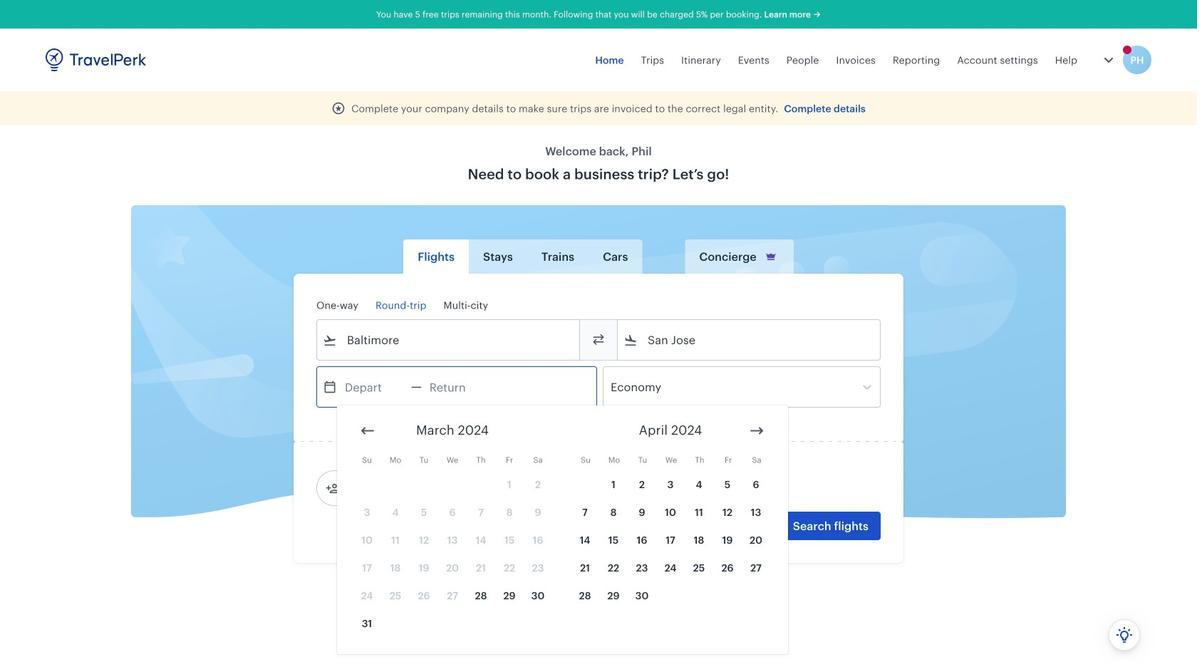 Task type: describe. For each thing, give the bounding box(es) containing it.
move backward to switch to the previous month. image
[[359, 422, 376, 439]]

Add first traveler search field
[[340, 477, 488, 500]]



Task type: locate. For each thing, give the bounding box(es) containing it.
calendar application
[[337, 406, 1198, 654]]

From search field
[[337, 329, 561, 351]]

Return text field
[[422, 367, 496, 407]]

To search field
[[638, 329, 862, 351]]

move forward to switch to the next month. image
[[748, 422, 766, 439]]

Depart text field
[[337, 367, 411, 407]]



